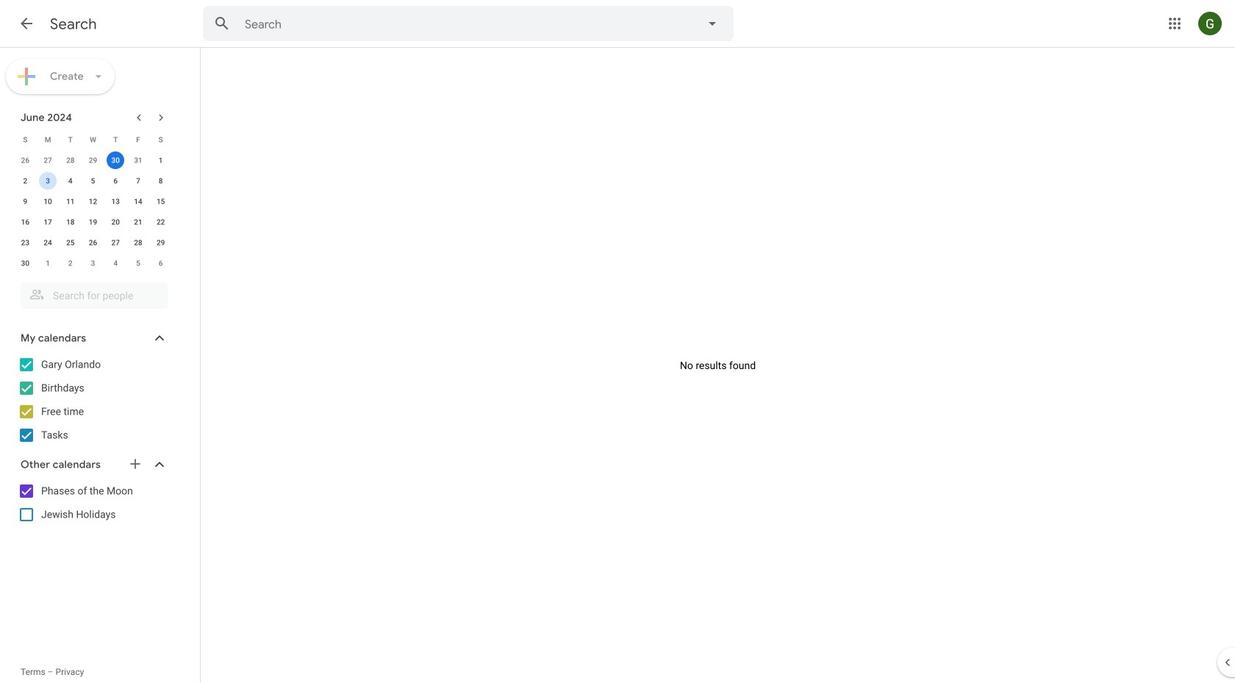 Task type: locate. For each thing, give the bounding box(es) containing it.
july 4 element
[[107, 254, 124, 272]]

None search field
[[203, 6, 734, 41], [0, 277, 182, 309], [203, 6, 734, 41]]

2 element
[[16, 172, 34, 190]]

may 27 element
[[39, 151, 57, 169]]

8 element
[[152, 172, 170, 190]]

row down 26 element
[[14, 253, 172, 274]]

row down 19 element
[[14, 232, 172, 253]]

7 row from the top
[[14, 253, 172, 274]]

row group
[[14, 150, 172, 274]]

26 element
[[84, 234, 102, 252]]

10 element
[[39, 193, 57, 210]]

july 6 element
[[152, 254, 170, 272]]

5 element
[[84, 172, 102, 190]]

row up may 29 element
[[14, 129, 172, 150]]

14 element
[[129, 193, 147, 210]]

9 element
[[16, 193, 34, 210]]

row up 26 element
[[14, 212, 172, 232]]

row
[[14, 129, 172, 150], [14, 150, 172, 171], [14, 171, 172, 191], [14, 191, 172, 212], [14, 212, 172, 232], [14, 232, 172, 253], [14, 253, 172, 274]]

july 5 element
[[129, 254, 147, 272]]

search options image
[[698, 9, 727, 38]]

cell up 10 element
[[37, 171, 59, 191]]

23 element
[[16, 234, 34, 252]]

cell up '6' element
[[104, 150, 127, 171]]

2 row from the top
[[14, 150, 172, 171]]

cell
[[104, 150, 127, 171], [37, 171, 59, 191]]

25 element
[[62, 234, 79, 252]]

1 element
[[152, 151, 170, 169]]

may 28 element
[[62, 151, 79, 169]]

13 element
[[107, 193, 124, 210]]

search image
[[207, 9, 237, 38]]

july 1 element
[[39, 254, 57, 272]]

row up 19 element
[[14, 191, 172, 212]]

27 element
[[107, 234, 124, 252]]

6 row from the top
[[14, 232, 172, 253]]

1 horizontal spatial cell
[[104, 150, 127, 171]]

17 element
[[39, 213, 57, 231]]

19 element
[[84, 213, 102, 231]]

row down may 29 element
[[14, 171, 172, 191]]

3 element
[[39, 172, 57, 190]]

heading
[[50, 15, 97, 33]]

0 horizontal spatial cell
[[37, 171, 59, 191]]

4 element
[[62, 172, 79, 190]]

row up '5' element
[[14, 150, 172, 171]]



Task type: describe. For each thing, give the bounding box(es) containing it.
may 31 element
[[129, 151, 147, 169]]

Search text field
[[245, 17, 663, 32]]

june 2024 grid
[[14, 129, 172, 274]]

Search for people text field
[[29, 282, 159, 309]]

7 element
[[129, 172, 147, 190]]

3 row from the top
[[14, 171, 172, 191]]

12 element
[[84, 193, 102, 210]]

may 26 element
[[16, 151, 34, 169]]

28 element
[[129, 234, 147, 252]]

21 element
[[129, 213, 147, 231]]

30 element
[[16, 254, 34, 272]]

22 element
[[152, 213, 170, 231]]

other calendars list
[[3, 479, 182, 527]]

16 element
[[16, 213, 34, 231]]

add other calendars image
[[128, 457, 143, 471]]

go back image
[[18, 15, 35, 32]]

29 element
[[152, 234, 170, 252]]

18 element
[[62, 213, 79, 231]]

11 element
[[62, 193, 79, 210]]

5 row from the top
[[14, 212, 172, 232]]

none search field search for people
[[0, 277, 182, 309]]

may 30, today element
[[107, 151, 124, 169]]

24 element
[[39, 234, 57, 252]]

july 2 element
[[62, 254, 79, 272]]

1 row from the top
[[14, 129, 172, 150]]

my calendars list
[[3, 353, 182, 447]]

15 element
[[152, 193, 170, 210]]

20 element
[[107, 213, 124, 231]]

may 29 element
[[84, 151, 102, 169]]

4 row from the top
[[14, 191, 172, 212]]

july 3 element
[[84, 254, 102, 272]]

6 element
[[107, 172, 124, 190]]



Task type: vqa. For each thing, say whether or not it's contained in the screenshot.
group
no



